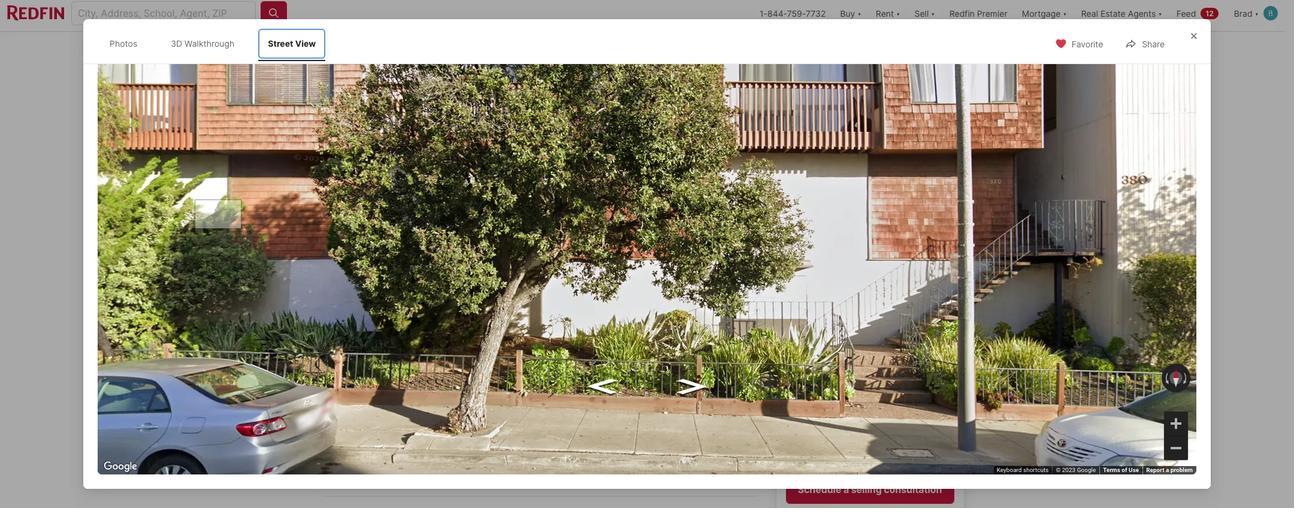 Task type: describe. For each thing, give the bounding box(es) containing it.
bath link
[[470, 403, 491, 415]]

last sold on jun 23, 2021 for $675,000
[[332, 335, 512, 345]]

more
[[817, 423, 840, 435]]

redfin premier
[[950, 8, 1008, 18]]

844-
[[768, 8, 787, 18]]

street inside button
[[466, 292, 491, 303]]

©
[[1056, 467, 1061, 473]]

buyers
[[842, 423, 873, 435]]

i
[[581, 457, 584, 469]]

94131
[[525, 357, 552, 369]]

san
[[440, 357, 457, 369]]

dialog containing photos
[[83, 19, 1211, 489]]

in
[[786, 452, 794, 464]]

monterey inside 'button'
[[629, 457, 673, 469]]

street view button
[[439, 286, 523, 310]]

City, Address, School, Agent, ZIP search field
[[71, 1, 256, 25]]

a for problem
[[1166, 467, 1169, 473]]

bed
[[424, 403, 441, 415]]

share
[[1142, 39, 1165, 49]]

schedule a selling consultation button
[[786, 476, 954, 504]]

2 , from the left
[[504, 357, 506, 369]]

0 vertical spatial 380
[[321, 357, 341, 369]]

for
[[454, 335, 471, 345]]

nearby
[[450, 468, 481, 480]]

0 vertical spatial blvd
[[390, 357, 411, 369]]

38 photos button
[[876, 286, 954, 310]]

thinking
[[786, 348, 845, 365]]

jun
[[398, 335, 416, 345]]

redfin.
[[808, 438, 840, 450]]

#101 inside i own 380 monterey blvd #101 'button'
[[698, 457, 720, 469]]

1 tab from the left
[[321, 34, 394, 63]]

23,
[[418, 335, 430, 345]]

7732
[[806, 8, 826, 18]]

i own 380 monterey blvd #101
[[581, 457, 720, 469]]

track this home's value and nearby sales activity
[[321, 468, 543, 480]]

bath
[[470, 403, 491, 415]]

on
[[383, 335, 396, 345]]

38 photos
[[903, 292, 944, 303]]

3d inside button
[[358, 292, 370, 303]]

keyboard
[[997, 467, 1022, 473]]

keyboard shortcuts
[[997, 467, 1049, 473]]

of for thinking
[[848, 348, 862, 365]]

you'll
[[867, 438, 889, 450]]

3d walkthrough for 3d walkthrough button
[[358, 292, 424, 303]]

problem
[[1171, 467, 1193, 473]]

redfin estimate link
[[321, 403, 392, 415]]

380 inside 'button'
[[608, 457, 627, 469]]

street view tab
[[258, 29, 325, 58]]

street view inside tab
[[268, 38, 316, 49]]

track
[[321, 468, 347, 480]]

map entry image
[[678, 334, 758, 413]]

759-
[[787, 8, 806, 18]]

1-844-759-7732 link
[[760, 8, 826, 18]]

is this your home?
[[321, 445, 444, 462]]

2021
[[433, 335, 452, 345]]

thinking of selling?
[[786, 348, 918, 365]]

$573,583 redfin estimate
[[321, 385, 392, 415]]

380 monterey blvd #101 , san francisco , ca 94131
[[321, 357, 552, 369]]

walkthrough for tab list containing photos
[[185, 38, 234, 49]]

view inside button
[[492, 292, 513, 303]]

value
[[404, 468, 428, 480]]

google image
[[101, 459, 140, 475]]

selling?
[[865, 348, 918, 365]]

schedule a selling consultation
[[798, 484, 942, 496]]

2 tab from the left
[[394, 34, 453, 63]]

sold
[[356, 335, 379, 345]]

$675,000
[[474, 335, 512, 345]]

redfin inside $573,583 redfin estimate
[[321, 403, 350, 415]]

1 for 1 bath
[[470, 385, 477, 401]]

favorite
[[1072, 39, 1103, 49]]

favorite button
[[1045, 31, 1114, 56]]

francisco
[[460, 357, 504, 369]]

a for selling
[[844, 484, 849, 496]]

reach more buyers when you sell with redfin. plus, you'll save
[[786, 423, 938, 450]]

668 sq ft
[[522, 385, 549, 415]]

6 tab from the left
[[693, 34, 744, 63]]

estimated sale price
[[786, 376, 877, 388]]

you
[[903, 423, 920, 435]]

reach
[[786, 423, 814, 435]]

ca
[[509, 357, 522, 369]]

terms
[[1103, 467, 1120, 473]]

when
[[876, 423, 901, 435]]



Task type: locate. For each thing, give the bounding box(es) containing it.
last
[[332, 335, 354, 345]]

walkthrough inside 'tab'
[[185, 38, 234, 49]]

price
[[855, 376, 877, 388]]

3d walkthrough tab
[[161, 29, 244, 58]]

1 horizontal spatial 1
[[470, 385, 477, 401]]

380 down last
[[321, 357, 341, 369]]

1-844-759-7732
[[760, 8, 826, 18]]

street view inside button
[[466, 292, 513, 303]]

3d walkthrough inside 'tab'
[[171, 38, 234, 49]]

3d down city, address, school, agent, zip search field
[[171, 38, 182, 49]]

shortcuts
[[1023, 467, 1049, 473]]

consultation
[[884, 484, 942, 496]]

1 vertical spatial street
[[466, 292, 491, 303]]

street
[[268, 38, 293, 49], [466, 292, 491, 303]]

$649,000
[[867, 396, 936, 413]]

this right track
[[349, 468, 366, 480]]

1 horizontal spatial street
[[466, 292, 491, 303]]

0 horizontal spatial street view
[[268, 38, 316, 49]]

redfin left premier
[[950, 8, 975, 18]]

this for your
[[336, 445, 362, 462]]

$5,736 in fees.
[[786, 438, 949, 464]]

terms of use link
[[1103, 467, 1139, 473]]

1 horizontal spatial #101
[[698, 457, 720, 469]]

sell
[[922, 423, 938, 435]]

walkthrough for 3d walkthrough button
[[371, 292, 424, 303]]

3d inside 'tab'
[[171, 38, 182, 49]]

user photo image
[[1264, 6, 1278, 20]]

0 horizontal spatial ,
[[435, 357, 438, 369]]

380
[[321, 357, 341, 369], [608, 457, 627, 469]]

1 1 from the left
[[424, 385, 430, 401]]

3d walkthrough for tab list containing photos
[[171, 38, 234, 49]]

1 vertical spatial blvd
[[675, 457, 696, 469]]

and
[[430, 468, 447, 480]]

0 horizontal spatial view
[[295, 38, 316, 49]]

submit search image
[[268, 7, 280, 19]]

selling
[[851, 484, 882, 496]]

1 horizontal spatial 380
[[608, 457, 627, 469]]

,
[[435, 357, 438, 369], [504, 357, 506, 369]]

use
[[1129, 467, 1139, 473]]

google
[[1077, 467, 1096, 473]]

1 vertical spatial 3d
[[358, 292, 370, 303]]

is
[[321, 445, 333, 462]]

off market link
[[321, 65, 772, 322]]

0 horizontal spatial blvd
[[390, 357, 411, 369]]

estimate
[[353, 403, 392, 415]]

1 horizontal spatial 3d
[[358, 292, 370, 303]]

of up price
[[848, 348, 862, 365]]

save
[[892, 438, 913, 450]]

with
[[786, 438, 805, 450]]

0 horizontal spatial #101
[[413, 357, 435, 369]]

3d walkthrough up on
[[358, 292, 424, 303]]

$573,583
[[321, 385, 387, 401]]

off market
[[336, 78, 382, 87]]

0 horizontal spatial redfin
[[321, 403, 350, 415]]

of inside dialog
[[1122, 467, 1128, 473]]

of left "use"
[[1122, 467, 1128, 473]]

0 vertical spatial view
[[295, 38, 316, 49]]

0 vertical spatial 3d
[[171, 38, 182, 49]]

walkthrough inside button
[[371, 292, 424, 303]]

3d walkthrough down city, address, school, agent, zip search field
[[171, 38, 234, 49]]

3 tab from the left
[[453, 34, 536, 63]]

0 horizontal spatial a
[[844, 484, 849, 496]]

0 horizontal spatial street
[[268, 38, 293, 49]]

feed
[[1177, 8, 1196, 18]]

tab
[[321, 34, 394, 63], [394, 34, 453, 63], [453, 34, 536, 63], [536, 34, 625, 63], [625, 34, 693, 63], [693, 34, 744, 63]]

1 inside 1 bath
[[470, 385, 477, 401]]

$545,000
[[786, 396, 854, 413]]

this right is
[[336, 445, 362, 462]]

668
[[522, 385, 549, 401]]

terms of use
[[1103, 467, 1139, 473]]

1 vertical spatial #101
[[698, 457, 720, 469]]

0 horizontal spatial 1
[[424, 385, 430, 401]]

0 vertical spatial redfin
[[950, 8, 975, 18]]

1 vertical spatial a
[[844, 484, 849, 496]]

0 vertical spatial this
[[336, 445, 362, 462]]

3d walkthrough inside button
[[358, 292, 424, 303]]

0 horizontal spatial 3d walkthrough
[[171, 38, 234, 49]]

1 horizontal spatial blvd
[[675, 457, 696, 469]]

12
[[1206, 9, 1214, 18]]

3d up sold
[[358, 292, 370, 303]]

380 monterey blvd #101, san francisco, ca 94131 image
[[321, 65, 772, 319], [776, 65, 964, 190], [776, 195, 964, 319]]

tab list containing photos
[[98, 26, 337, 61]]

–
[[857, 396, 864, 413]]

tab list inside dialog
[[98, 26, 337, 61]]

0 vertical spatial #101
[[413, 357, 435, 369]]

0 vertical spatial monterey
[[343, 357, 388, 369]]

street view
[[268, 38, 316, 49], [466, 292, 513, 303]]

report a problem link
[[1146, 467, 1193, 473]]

1 bath
[[470, 385, 491, 415]]

$5,736
[[916, 438, 949, 450]]

5 tab from the left
[[625, 34, 693, 63]]

380 right own
[[608, 457, 627, 469]]

1 vertical spatial view
[[492, 292, 513, 303]]

1 for 1 bed
[[424, 385, 430, 401]]

schedule
[[798, 484, 841, 496]]

1 horizontal spatial a
[[1166, 467, 1169, 473]]

a right report
[[1166, 467, 1169, 473]]

, left san
[[435, 357, 438, 369]]

a inside dialog
[[1166, 467, 1169, 473]]

photos
[[110, 38, 137, 49]]

1 horizontal spatial ,
[[504, 357, 506, 369]]

home's
[[369, 468, 401, 480]]

report a problem
[[1146, 467, 1193, 473]]

© 2023 google
[[1056, 467, 1096, 473]]

keyboard shortcuts button
[[997, 466, 1049, 475]]

redfin down the $573,583
[[321, 403, 350, 415]]

1 inside '1 bed'
[[424, 385, 430, 401]]

3d walkthrough
[[171, 38, 234, 49], [358, 292, 424, 303]]

street view down submit search image
[[268, 38, 316, 49]]

0 horizontal spatial monterey
[[343, 357, 388, 369]]

1 horizontal spatial redfin
[[950, 8, 975, 18]]

1 up bed
[[424, 385, 430, 401]]

blvd inside 'button'
[[675, 457, 696, 469]]

street up $675,000
[[466, 292, 491, 303]]

activity
[[510, 468, 543, 480]]

0 horizontal spatial 3d
[[171, 38, 182, 49]]

tab list
[[98, 26, 337, 61], [321, 32, 753, 63]]

0 vertical spatial walkthrough
[[185, 38, 234, 49]]

1 vertical spatial monterey
[[629, 457, 673, 469]]

sales
[[484, 468, 507, 480]]

0 vertical spatial of
[[848, 348, 862, 365]]

of for terms
[[1122, 467, 1128, 473]]

premier
[[977, 8, 1008, 18]]

3d walkthrough button
[[331, 286, 434, 310]]

last sold link
[[332, 335, 379, 345]]

photos tab
[[100, 29, 147, 58]]

sale
[[834, 376, 852, 388]]

1 vertical spatial this
[[349, 468, 366, 480]]

0 vertical spatial street view
[[268, 38, 316, 49]]

home?
[[399, 445, 444, 462]]

dialog
[[83, 19, 1211, 489]]

0 horizontal spatial 380
[[321, 357, 341, 369]]

0 vertical spatial street
[[268, 38, 293, 49]]

1 horizontal spatial walkthrough
[[371, 292, 424, 303]]

38
[[903, 292, 914, 303]]

1-
[[760, 8, 768, 18]]

sq
[[522, 403, 534, 415]]

share button
[[1115, 31, 1175, 56]]

1 horizontal spatial street view
[[466, 292, 513, 303]]

1 up the bath
[[470, 385, 477, 401]]

your
[[365, 445, 396, 462]]

1 horizontal spatial view
[[492, 292, 513, 303]]

i own 380 monterey blvd #101 button
[[561, 449, 740, 478]]

monterey down sold
[[343, 357, 388, 369]]

0 vertical spatial a
[[1166, 467, 1169, 473]]

walkthrough down city, address, school, agent, zip search field
[[185, 38, 234, 49]]

off
[[336, 78, 350, 87]]

a left selling
[[844, 484, 849, 496]]

0 horizontal spatial walkthrough
[[185, 38, 234, 49]]

1 vertical spatial walkthrough
[[371, 292, 424, 303]]

1
[[424, 385, 430, 401], [470, 385, 477, 401]]

plus,
[[842, 438, 864, 450]]

1 , from the left
[[435, 357, 438, 369]]

1 vertical spatial street view
[[466, 292, 513, 303]]

1 horizontal spatial 3d walkthrough
[[358, 292, 424, 303]]

view inside tab
[[295, 38, 316, 49]]

1 vertical spatial redfin
[[321, 403, 350, 415]]

estimated
[[786, 376, 831, 388]]

0 horizontal spatial of
[[848, 348, 862, 365]]

monterey
[[343, 357, 388, 369], [629, 457, 673, 469]]

street view up $675,000
[[466, 292, 513, 303]]

blvd
[[390, 357, 411, 369], [675, 457, 696, 469]]

a inside schedule a selling consultation button
[[844, 484, 849, 496]]

walkthrough
[[185, 38, 234, 49], [371, 292, 424, 303]]

, left ca
[[504, 357, 506, 369]]

redfin
[[950, 8, 975, 18], [321, 403, 350, 415]]

1 vertical spatial 380
[[608, 457, 627, 469]]

street inside tab
[[268, 38, 293, 49]]

#101
[[413, 357, 435, 369], [698, 457, 720, 469]]

1 vertical spatial 3d walkthrough
[[358, 292, 424, 303]]

monterey right own
[[629, 457, 673, 469]]

street down submit search image
[[268, 38, 293, 49]]

0 vertical spatial 3d walkthrough
[[171, 38, 234, 49]]

1 horizontal spatial of
[[1122, 467, 1128, 473]]

walkthrough up on
[[371, 292, 424, 303]]

redfin inside button
[[950, 8, 975, 18]]

this for home's
[[349, 468, 366, 480]]

1 horizontal spatial monterey
[[629, 457, 673, 469]]

report
[[1146, 467, 1165, 473]]

1 vertical spatial of
[[1122, 467, 1128, 473]]

redfin premier button
[[942, 0, 1015, 31]]

2 1 from the left
[[470, 385, 477, 401]]

3d
[[171, 38, 182, 49], [358, 292, 370, 303]]

own
[[586, 457, 605, 469]]

this
[[336, 445, 362, 462], [349, 468, 366, 480]]

fees.
[[796, 452, 819, 464]]

4 tab from the left
[[536, 34, 625, 63]]



Task type: vqa. For each thing, say whether or not it's contained in the screenshot.
$688,000 in the left top of the page
no



